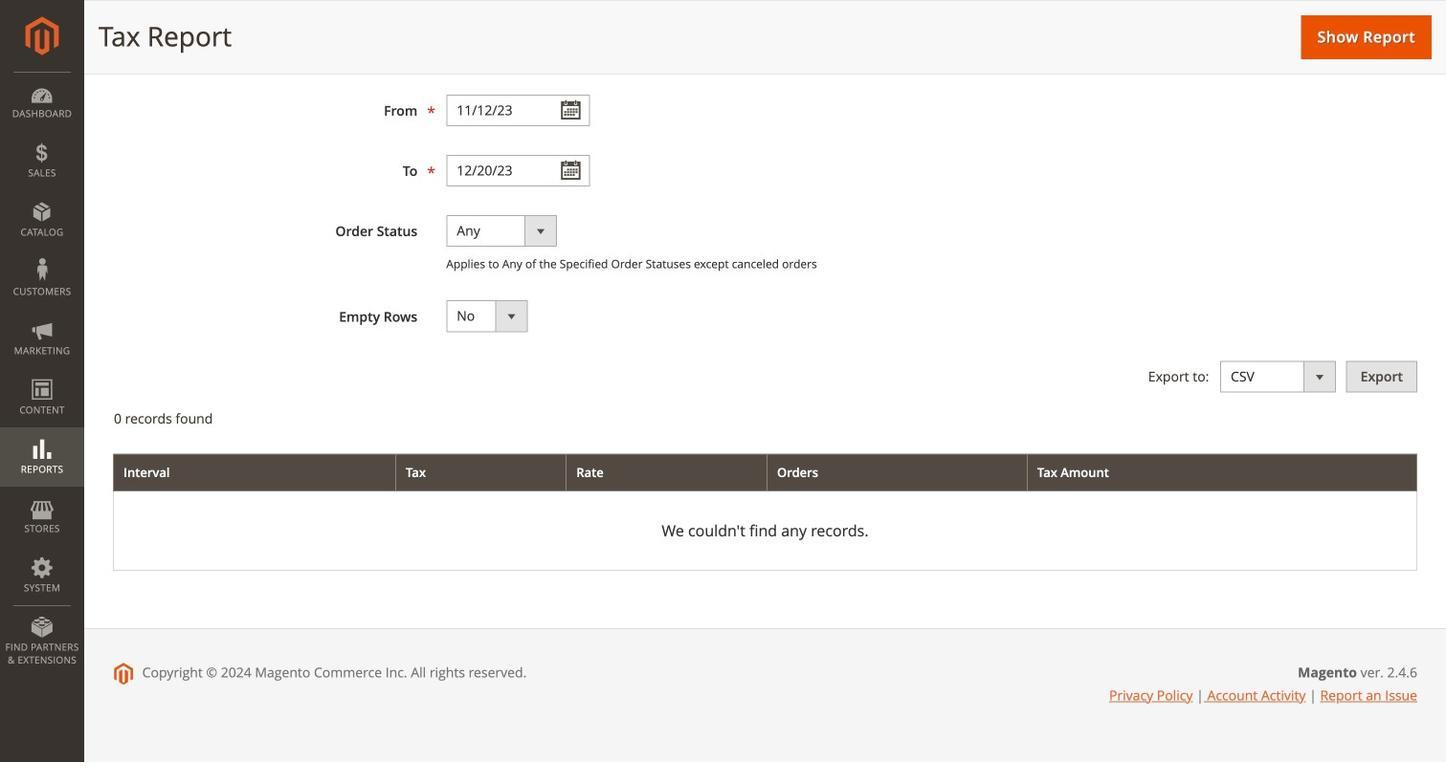 Task type: describe. For each thing, give the bounding box(es) containing it.
magento admin panel image
[[25, 16, 59, 56]]



Task type: vqa. For each thing, say whether or not it's contained in the screenshot.
tab list
no



Task type: locate. For each thing, give the bounding box(es) containing it.
None text field
[[446, 95, 590, 126], [446, 155, 590, 187], [446, 95, 590, 126], [446, 155, 590, 187]]

menu bar
[[0, 72, 84, 677]]



